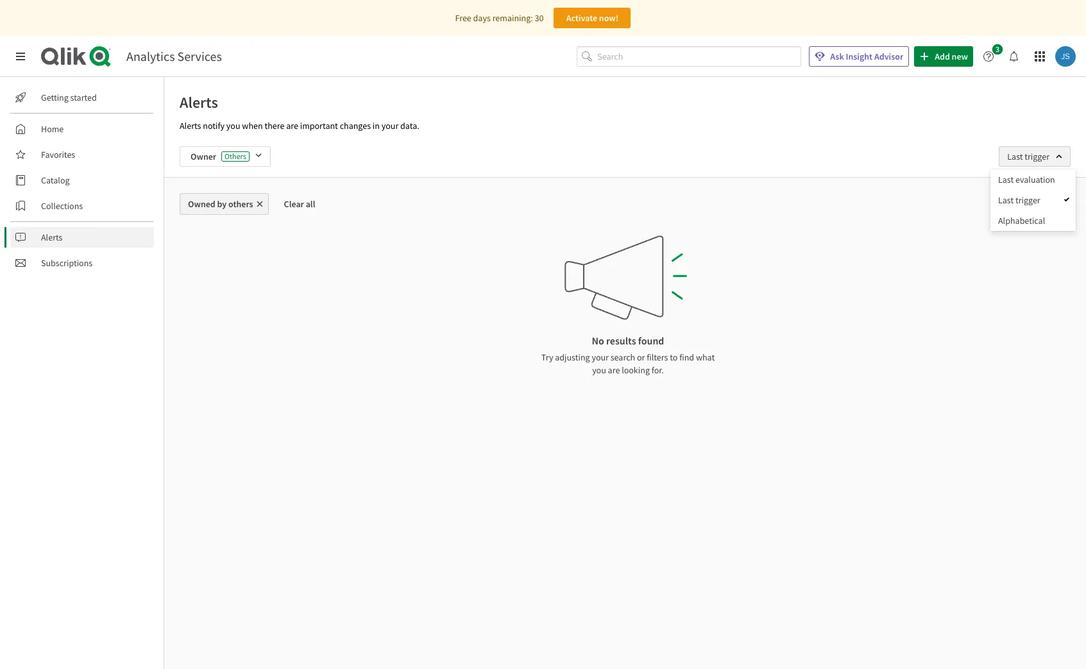 Task type: describe. For each thing, give the bounding box(es) containing it.
trigger for last trigger option
[[1016, 195, 1041, 206]]

now!
[[600, 12, 619, 24]]

alerts notify you when there are important changes in your data.
[[180, 120, 420, 132]]

no
[[592, 334, 605, 347]]

find
[[680, 352, 695, 363]]

0 vertical spatial alerts
[[180, 92, 218, 112]]

insight
[[846, 51, 873, 62]]

navigation pane element
[[0, 82, 164, 279]]

owned by others
[[188, 198, 253, 210]]

activate now! link
[[554, 8, 631, 28]]

getting
[[41, 92, 69, 103]]

your inside no results found try adjusting your search or filters to find what you are looking for.
[[592, 352, 609, 363]]

evaluation
[[1016, 174, 1056, 186]]

close sidebar menu image
[[15, 51, 26, 62]]

last for the 'last trigger' field
[[1008, 151, 1024, 162]]

to
[[670, 352, 678, 363]]

activate now!
[[567, 12, 619, 24]]

analytics services
[[126, 48, 222, 64]]

results
[[607, 334, 637, 347]]

adjusting
[[555, 352, 590, 363]]

free
[[456, 12, 472, 24]]

free days remaining: 30
[[456, 12, 544, 24]]

30
[[535, 12, 544, 24]]

activate
[[567, 12, 598, 24]]

changes
[[340, 120, 371, 132]]

by
[[217, 198, 227, 210]]

owned by others button
[[180, 193, 269, 215]]

alerts link
[[10, 227, 154, 248]]

looking
[[622, 365, 650, 376]]

last trigger for the 'last trigger' field
[[1008, 151, 1050, 162]]

analytics services element
[[126, 48, 222, 64]]

0 vertical spatial you
[[227, 120, 240, 132]]

catalog link
[[10, 170, 154, 191]]

what
[[696, 352, 715, 363]]

last evaluation option
[[991, 169, 1076, 190]]

found
[[639, 334, 665, 347]]

catalog
[[41, 175, 70, 186]]

clear
[[284, 198, 304, 210]]

subscriptions
[[41, 257, 93, 269]]

alerts inside navigation pane element
[[41, 232, 63, 243]]

remaining:
[[493, 12, 533, 24]]

or
[[637, 352, 645, 363]]

try
[[542, 352, 554, 363]]

services
[[178, 48, 222, 64]]

others
[[229, 198, 253, 210]]

important
[[300, 120, 338, 132]]

0 vertical spatial your
[[382, 120, 399, 132]]

analytics
[[126, 48, 175, 64]]



Task type: locate. For each thing, give the bounding box(es) containing it.
subscriptions link
[[10, 253, 154, 273]]

ask insight advisor button
[[810, 46, 910, 67]]

favorites link
[[10, 144, 154, 165]]

trigger down the last evaluation
[[1016, 195, 1041, 206]]

started
[[70, 92, 97, 103]]

last for last trigger option
[[999, 195, 1014, 206]]

last inside the 'last trigger' field
[[1008, 151, 1024, 162]]

1 vertical spatial are
[[608, 365, 620, 376]]

0 vertical spatial trigger
[[1025, 151, 1050, 162]]

favorites
[[41, 149, 75, 160]]

last trigger inside field
[[1008, 151, 1050, 162]]

your
[[382, 120, 399, 132], [592, 352, 609, 363]]

notify
[[203, 120, 225, 132]]

filters
[[647, 352, 669, 363]]

are right there
[[286, 120, 298, 132]]

last trigger up alphabetical
[[999, 195, 1041, 206]]

1 vertical spatial last
[[999, 174, 1014, 186]]

your down no
[[592, 352, 609, 363]]

last trigger
[[1008, 151, 1050, 162], [999, 195, 1041, 206]]

trigger for the 'last trigger' field
[[1025, 151, 1050, 162]]

1 vertical spatial last trigger
[[999, 195, 1041, 206]]

Search text field
[[598, 46, 802, 67]]

Last trigger field
[[1000, 146, 1071, 167]]

searchbar element
[[577, 46, 802, 67]]

last for last evaluation option
[[999, 174, 1014, 186]]

getting started link
[[10, 87, 154, 108]]

last trigger inside option
[[999, 195, 1041, 206]]

alphabetical
[[999, 215, 1046, 227]]

days
[[474, 12, 491, 24]]

alerts up the notify
[[180, 92, 218, 112]]

1 vertical spatial trigger
[[1016, 195, 1041, 206]]

1 horizontal spatial are
[[608, 365, 620, 376]]

alphabetical option
[[991, 211, 1076, 231]]

trigger
[[1025, 151, 1050, 162], [1016, 195, 1041, 206]]

0 horizontal spatial are
[[286, 120, 298, 132]]

1 vertical spatial you
[[593, 365, 607, 376]]

for.
[[652, 365, 664, 376]]

last trigger up the last evaluation
[[1008, 151, 1050, 162]]

clear all button
[[274, 193, 326, 215]]

list box inside filters region
[[991, 169, 1076, 231]]

getting started
[[41, 92, 97, 103]]

alerts
[[180, 92, 218, 112], [180, 120, 201, 132], [41, 232, 63, 243]]

2 vertical spatial last
[[999, 195, 1014, 206]]

are
[[286, 120, 298, 132], [608, 365, 620, 376]]

when
[[242, 120, 263, 132]]

your right "in"
[[382, 120, 399, 132]]

collections
[[41, 200, 83, 212]]

last left evaluation
[[999, 174, 1014, 186]]

0 vertical spatial last trigger
[[1008, 151, 1050, 162]]

home
[[41, 123, 64, 135]]

last inside last trigger option
[[999, 195, 1014, 206]]

last trigger option
[[991, 190, 1076, 211]]

trigger inside field
[[1025, 151, 1050, 162]]

0 vertical spatial last
[[1008, 151, 1024, 162]]

0 vertical spatial are
[[286, 120, 298, 132]]

you down no
[[593, 365, 607, 376]]

last
[[1008, 151, 1024, 162], [999, 174, 1014, 186], [999, 195, 1014, 206]]

alerts up subscriptions
[[41, 232, 63, 243]]

last evaluation
[[999, 174, 1056, 186]]

1 vertical spatial alerts
[[180, 120, 201, 132]]

1 horizontal spatial your
[[592, 352, 609, 363]]

there
[[265, 120, 285, 132]]

last inside last evaluation option
[[999, 174, 1014, 186]]

search
[[611, 352, 636, 363]]

last up alphabetical
[[999, 195, 1014, 206]]

ask
[[831, 51, 845, 62]]

home link
[[10, 119, 154, 139]]

alerts left the notify
[[180, 120, 201, 132]]

you
[[227, 120, 240, 132], [593, 365, 607, 376]]

are down search
[[608, 365, 620, 376]]

ask insight advisor
[[831, 51, 904, 62]]

all
[[306, 198, 316, 210]]

0 horizontal spatial you
[[227, 120, 240, 132]]

are inside no results found try adjusting your search or filters to find what you are looking for.
[[608, 365, 620, 376]]

owned
[[188, 198, 216, 210]]

0 horizontal spatial your
[[382, 120, 399, 132]]

collections link
[[10, 196, 154, 216]]

clear all
[[284, 198, 316, 210]]

data.
[[401, 120, 420, 132]]

2 vertical spatial alerts
[[41, 232, 63, 243]]

1 vertical spatial your
[[592, 352, 609, 363]]

advisor
[[875, 51, 904, 62]]

in
[[373, 120, 380, 132]]

you left when in the left top of the page
[[227, 120, 240, 132]]

last up the last evaluation
[[1008, 151, 1024, 162]]

filters region
[[0, 0, 1087, 670]]

trigger inside option
[[1016, 195, 1041, 206]]

no results found try adjusting your search or filters to find what you are looking for.
[[542, 334, 715, 376]]

list box
[[991, 169, 1076, 231]]

list box containing last evaluation
[[991, 169, 1076, 231]]

you inside no results found try adjusting your search or filters to find what you are looking for.
[[593, 365, 607, 376]]

1 horizontal spatial you
[[593, 365, 607, 376]]

trigger up evaluation
[[1025, 151, 1050, 162]]

last trigger for last trigger option
[[999, 195, 1041, 206]]



Task type: vqa. For each thing, say whether or not it's contained in the screenshot.
the rightmost Owner
no



